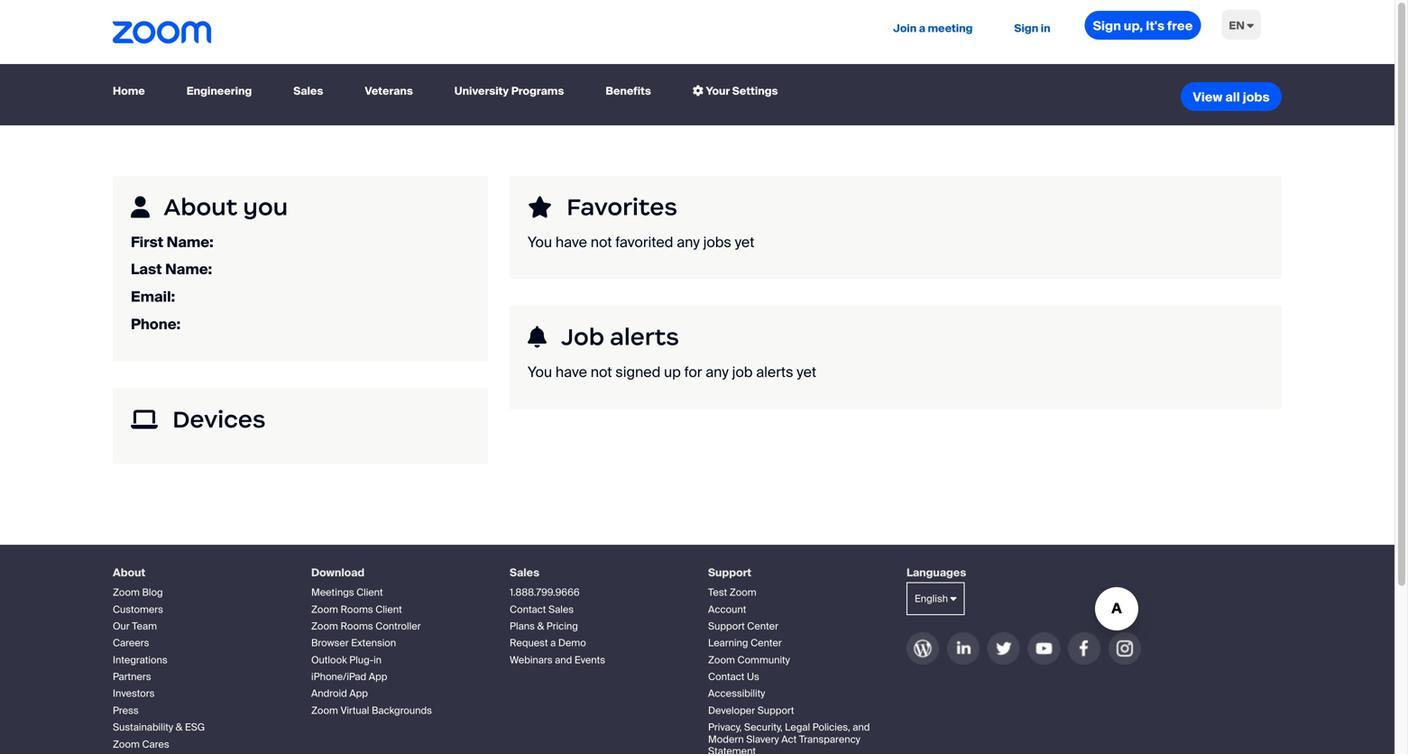 Task type: describe. For each thing, give the bounding box(es) containing it.
accessibility link
[[708, 687, 765, 700]]

0 vertical spatial support
[[708, 566, 752, 580]]

& inside about zoom blog customers our team careers integrations partners investors press sustainability & esg zoom cares
[[176, 721, 183, 734]]

view all jobs
[[1193, 89, 1270, 106]]

first name: last name: email: phone:
[[131, 233, 214, 334]]

support center link
[[708, 620, 778, 633]]

careers link
[[113, 637, 149, 650]]

settings
[[732, 84, 778, 98]]

demo
[[558, 637, 586, 650]]

accessibility
[[708, 687, 765, 700]]

favorited
[[615, 233, 673, 251]]

up
[[664, 363, 681, 382]]

first
[[131, 233, 163, 251]]

0 vertical spatial app
[[369, 670, 387, 683]]

zoom down sustainability
[[113, 738, 140, 751]]

webinars and events link
[[510, 653, 605, 666]]

join
[[893, 21, 917, 35]]

learning center link
[[708, 637, 782, 650]]

sales for sales 1.888.799.9666 contact sales plans & pricing request a demo webinars and events
[[510, 566, 539, 580]]

join a meeting
[[893, 21, 973, 35]]

zoom up account
[[730, 586, 757, 599]]

en button
[[1215, 0, 1268, 52]]

test zoom link
[[708, 586, 757, 599]]

0 horizontal spatial yet
[[735, 233, 754, 251]]

partners
[[113, 670, 151, 683]]

statement
[[708, 745, 756, 754]]

last
[[131, 260, 162, 279]]

university programs
[[454, 84, 564, 98]]

english button
[[907, 582, 965, 615]]

android
[[311, 687, 347, 700]]

2 vertical spatial sales
[[548, 603, 574, 616]]

sign in link
[[1007, 0, 1058, 57]]

support link
[[708, 566, 752, 580]]

home link
[[113, 75, 152, 107]]

careers
[[113, 637, 149, 650]]

for
[[684, 363, 702, 382]]

0 vertical spatial name:
[[167, 233, 214, 251]]

have for job alerts
[[556, 363, 587, 382]]

team
[[132, 620, 157, 633]]

virtual
[[341, 704, 369, 717]]

sales for sales
[[293, 84, 323, 98]]

join a meeting link
[[886, 0, 980, 57]]

engineering link
[[179, 75, 259, 107]]

programs
[[511, 84, 564, 98]]

cog image
[[693, 85, 703, 96]]

webinars
[[510, 653, 553, 666]]

zoom down learning
[[708, 653, 735, 666]]

sustainability & esg link
[[113, 721, 205, 734]]

learning
[[708, 637, 748, 650]]

integrations link
[[113, 653, 167, 666]]

support test zoom account support center learning center zoom community contact us accessibility developer support privacy, security, legal policies, and modern slavery act transparency statement
[[708, 566, 870, 754]]

1 horizontal spatial sales link
[[510, 566, 539, 580]]

legal
[[785, 721, 810, 734]]

policies,
[[813, 721, 850, 734]]

2 rooms from the top
[[341, 620, 373, 633]]

signed
[[615, 363, 661, 382]]

zoom rooms controller link
[[311, 620, 421, 633]]

have for favorites
[[556, 233, 587, 251]]

zoom blog link
[[113, 586, 163, 599]]

home
[[113, 84, 145, 98]]

contact inside the sales 1.888.799.9666 contact sales plans & pricing request a demo webinars and events
[[510, 603, 546, 616]]

0 horizontal spatial any
[[677, 233, 700, 251]]

contact inside support test zoom account support center learning center zoom community contact us accessibility developer support privacy, security, legal policies, and modern slavery act transparency statement
[[708, 670, 745, 683]]

1 vertical spatial client
[[375, 603, 402, 616]]

our
[[113, 620, 130, 633]]

partners link
[[113, 670, 151, 683]]

1 horizontal spatial yet
[[797, 363, 816, 382]]

job
[[732, 363, 753, 382]]

outlook plug-in link
[[311, 653, 382, 666]]

free
[[1167, 18, 1193, 34]]

community
[[737, 653, 790, 666]]

1 vertical spatial center
[[751, 637, 782, 650]]

view
[[1193, 89, 1223, 106]]

1 vertical spatial name:
[[165, 260, 212, 279]]

integrations
[[113, 653, 167, 666]]

phone:
[[131, 315, 181, 334]]

request a demo link
[[510, 637, 586, 650]]

benefits link
[[598, 75, 658, 107]]

investors
[[113, 687, 155, 700]]

1.888.799.9666
[[510, 586, 580, 599]]

request
[[510, 637, 548, 650]]

all
[[1225, 89, 1240, 106]]

meetings
[[311, 586, 354, 599]]

sign for sign up, it's free
[[1093, 18, 1121, 34]]

plug-
[[349, 653, 374, 666]]

2 vertical spatial support
[[757, 704, 794, 717]]

android app link
[[311, 687, 368, 700]]

university programs link
[[447, 75, 571, 107]]

in inside download meetings client zoom rooms client zoom rooms controller browser extension outlook plug-in iphone/ipad app android app zoom virtual backgrounds
[[374, 653, 382, 666]]

download
[[311, 566, 365, 580]]



Task type: locate. For each thing, give the bounding box(es) containing it.
0 vertical spatial alerts
[[610, 322, 679, 352]]

you have not signed up for any job alerts yet
[[528, 363, 816, 382]]

meetings client link
[[311, 586, 383, 599]]

0 horizontal spatial sign
[[1014, 21, 1038, 35]]

about right user image
[[164, 192, 237, 221]]

0 vertical spatial jobs
[[1243, 89, 1270, 106]]

iphone/ipad
[[311, 670, 366, 683]]

not for favorites
[[591, 233, 612, 251]]

browser
[[311, 637, 349, 650]]

caret down image right english
[[950, 594, 957, 604]]

veterans
[[365, 84, 413, 98]]

sign up, it's free link
[[1085, 11, 1201, 40]]

you down star icon
[[528, 233, 552, 251]]

contact up accessibility
[[708, 670, 745, 683]]

1 horizontal spatial sales
[[510, 566, 539, 580]]

zoom down "meetings"
[[311, 603, 338, 616]]

not left signed on the left of the page
[[591, 363, 612, 382]]

1 vertical spatial in
[[374, 653, 382, 666]]

zoom
[[113, 586, 140, 599], [730, 586, 757, 599], [311, 603, 338, 616], [311, 620, 338, 633], [708, 653, 735, 666], [311, 704, 338, 717], [113, 738, 140, 751]]

1 vertical spatial yet
[[797, 363, 816, 382]]

our team link
[[113, 620, 157, 633]]

1 rooms from the top
[[341, 603, 373, 616]]

1 horizontal spatial any
[[706, 363, 729, 382]]

1 vertical spatial &
[[176, 721, 183, 734]]

transparency
[[799, 733, 860, 746]]

& left esg
[[176, 721, 183, 734]]

0 vertical spatial sales link
[[286, 75, 330, 107]]

sales link left veterans link
[[286, 75, 330, 107]]

and down demo
[[555, 653, 572, 666]]

caret down image
[[1247, 20, 1254, 31], [950, 594, 957, 604]]

zoom up browser
[[311, 620, 338, 633]]

and right policies,
[[853, 721, 870, 734]]

privacy,
[[708, 721, 742, 734]]

0 horizontal spatial and
[[555, 653, 572, 666]]

0 vertical spatial you
[[528, 233, 552, 251]]

customers
[[113, 603, 163, 616]]

0 horizontal spatial about
[[113, 566, 145, 580]]

0 horizontal spatial sales
[[293, 84, 323, 98]]

1.888.799.9666 link
[[510, 586, 580, 599]]

1 vertical spatial caret down image
[[950, 594, 957, 604]]

1 horizontal spatial in
[[1041, 21, 1051, 35]]

sign up, it's free
[[1093, 18, 1193, 34]]

you for favorites
[[528, 233, 552, 251]]

alerts right job
[[756, 363, 793, 382]]

and inside the sales 1.888.799.9666 contact sales plans & pricing request a demo webinars and events
[[555, 653, 572, 666]]

jobs right all on the right of the page
[[1243, 89, 1270, 106]]

press link
[[113, 704, 139, 717]]

caret down image right en on the right top of page
[[1247, 20, 1254, 31]]

1 vertical spatial sales link
[[510, 566, 539, 580]]

0 vertical spatial &
[[537, 620, 544, 633]]

a inside the sales 1.888.799.9666 contact sales plans & pricing request a demo webinars and events
[[550, 637, 556, 650]]

1 horizontal spatial alerts
[[756, 363, 793, 382]]

0 horizontal spatial jobs
[[703, 233, 731, 251]]

0 horizontal spatial in
[[374, 653, 382, 666]]

about for about zoom blog customers our team careers integrations partners investors press sustainability & esg zoom cares
[[113, 566, 145, 580]]

contact us link
[[708, 670, 759, 683]]

0 vertical spatial caret down image
[[1247, 20, 1254, 31]]

caret down image for english
[[950, 594, 957, 604]]

university
[[454, 84, 509, 98]]

laptop image
[[131, 409, 158, 430]]

sales 1.888.799.9666 contact sales plans & pricing request a demo webinars and events
[[510, 566, 605, 666]]

1 vertical spatial rooms
[[341, 620, 373, 633]]

rooms down the zoom rooms client link
[[341, 620, 373, 633]]

name: right first
[[167, 233, 214, 251]]

0 vertical spatial not
[[591, 233, 612, 251]]

0 vertical spatial in
[[1041, 21, 1051, 35]]

1 vertical spatial any
[[706, 363, 729, 382]]

in down "extension"
[[374, 653, 382, 666]]

center up learning center link
[[747, 620, 778, 633]]

1 vertical spatial contact
[[708, 670, 745, 683]]

2 not from the top
[[591, 363, 612, 382]]

rooms
[[341, 603, 373, 616], [341, 620, 373, 633]]

1 you from the top
[[528, 233, 552, 251]]

up,
[[1124, 18, 1143, 34]]

name:
[[167, 233, 214, 251], [165, 260, 212, 279]]

download link
[[311, 566, 365, 580]]

test
[[708, 586, 727, 599]]

1 vertical spatial about
[[113, 566, 145, 580]]

zoom cares link
[[113, 738, 169, 751]]

customers link
[[113, 603, 163, 616]]

0 vertical spatial any
[[677, 233, 700, 251]]

1 vertical spatial jobs
[[703, 233, 731, 251]]

0 vertical spatial client
[[356, 586, 383, 599]]

sales up 1.888.799.9666 link
[[510, 566, 539, 580]]

sales link up 1.888.799.9666 link
[[510, 566, 539, 580]]

sales up pricing
[[548, 603, 574, 616]]

1 vertical spatial app
[[349, 687, 368, 700]]

1 horizontal spatial a
[[919, 21, 925, 35]]

1 horizontal spatial contact
[[708, 670, 745, 683]]

us
[[747, 670, 759, 683]]

0 horizontal spatial a
[[550, 637, 556, 650]]

sales link
[[286, 75, 330, 107], [510, 566, 539, 580]]

1 have from the top
[[556, 233, 587, 251]]

investors link
[[113, 687, 155, 700]]

backgrounds
[[372, 704, 432, 717]]

sign right meeting
[[1014, 21, 1038, 35]]

about
[[164, 192, 237, 221], [113, 566, 145, 580]]

0 vertical spatial contact
[[510, 603, 546, 616]]

extension
[[351, 637, 396, 650]]

you for job alerts
[[528, 363, 552, 382]]

sign left up,
[[1093, 18, 1121, 34]]

sustainability
[[113, 721, 173, 734]]

0 vertical spatial about
[[164, 192, 237, 221]]

your settings link
[[685, 75, 785, 107]]

1 vertical spatial a
[[550, 637, 556, 650]]

in
[[1041, 21, 1051, 35], [374, 653, 382, 666]]

name: right last
[[165, 260, 212, 279]]

2 have from the top
[[556, 363, 587, 382]]

0 vertical spatial a
[[919, 21, 925, 35]]

english
[[915, 592, 948, 605]]

privacy, security, legal policies, and modern slavery act transparency statement link
[[708, 721, 870, 754]]

controller
[[375, 620, 421, 633]]

you down bell image
[[528, 363, 552, 382]]

1 horizontal spatial jobs
[[1243, 89, 1270, 106]]

have down favorites
[[556, 233, 587, 251]]

you have not favorited any jobs yet
[[528, 233, 754, 251]]

contact up plans
[[510, 603, 546, 616]]

caret down image for en
[[1247, 20, 1254, 31]]

1 horizontal spatial about
[[164, 192, 237, 221]]

0 vertical spatial have
[[556, 233, 587, 251]]

have down job at the left of page
[[556, 363, 587, 382]]

1 vertical spatial you
[[528, 363, 552, 382]]

support up security,
[[757, 704, 794, 717]]

0 horizontal spatial contact
[[510, 603, 546, 616]]

0 vertical spatial sales
[[293, 84, 323, 98]]

account link
[[708, 603, 746, 616]]

1 vertical spatial not
[[591, 363, 612, 382]]

1 vertical spatial have
[[556, 363, 587, 382]]

1 horizontal spatial app
[[369, 670, 387, 683]]

support
[[708, 566, 752, 580], [708, 620, 745, 633], [757, 704, 794, 717]]

0 horizontal spatial sales link
[[286, 75, 330, 107]]

0 horizontal spatial &
[[176, 721, 183, 734]]

jobs right favorited
[[703, 233, 731, 251]]

about for about you
[[164, 192, 237, 221]]

0 horizontal spatial alerts
[[610, 322, 679, 352]]

browser extension link
[[311, 637, 396, 650]]

alerts up signed on the left of the page
[[610, 322, 679, 352]]

your settings
[[703, 84, 778, 98]]

caret down image inside en dropdown button
[[1247, 20, 1254, 31]]

1 not from the top
[[591, 233, 612, 251]]

0 vertical spatial yet
[[735, 233, 754, 251]]

app up virtual
[[349, 687, 368, 700]]

zoom community link
[[708, 653, 790, 666]]

1 vertical spatial sales
[[510, 566, 539, 580]]

in left up,
[[1041, 21, 1051, 35]]

and inside support test zoom account support center learning center zoom community contact us accessibility developer support privacy, security, legal policies, and modern slavery act transparency statement
[[853, 721, 870, 734]]

user image
[[131, 196, 150, 218]]

1 horizontal spatial caret down image
[[1247, 20, 1254, 31]]

zoom down android
[[311, 704, 338, 717]]

about inside about zoom blog customers our team careers integrations partners investors press sustainability & esg zoom cares
[[113, 566, 145, 580]]

any
[[677, 233, 700, 251], [706, 363, 729, 382]]

about link
[[113, 566, 145, 580]]

you
[[528, 233, 552, 251], [528, 363, 552, 382]]

about up zoom blog link
[[113, 566, 145, 580]]

email:
[[131, 287, 175, 306]]

your
[[706, 84, 730, 98]]

job alerts
[[556, 322, 679, 352]]

not for job alerts
[[591, 363, 612, 382]]

sales left veterans
[[293, 84, 323, 98]]

esg
[[185, 721, 205, 734]]

support down account
[[708, 620, 745, 633]]

developer support link
[[708, 704, 794, 717]]

1 vertical spatial support
[[708, 620, 745, 633]]

developer
[[708, 704, 755, 717]]

blog
[[142, 586, 163, 599]]

bell image
[[528, 326, 547, 348]]

client up the zoom rooms client link
[[356, 586, 383, 599]]

a inside 'join a meeting' link
[[919, 21, 925, 35]]

act
[[781, 733, 797, 746]]

you
[[243, 192, 288, 221]]

0 horizontal spatial app
[[349, 687, 368, 700]]

languages
[[907, 566, 966, 580]]

app down plug-
[[369, 670, 387, 683]]

& inside the sales 1.888.799.9666 contact sales plans & pricing request a demo webinars and events
[[537, 620, 544, 633]]

1 vertical spatial alerts
[[756, 363, 793, 382]]

center up community
[[751, 637, 782, 650]]

0 horizontal spatial caret down image
[[950, 594, 957, 604]]

benefits
[[606, 84, 651, 98]]

& down contact sales link
[[537, 620, 544, 633]]

sign for sign in
[[1014, 21, 1038, 35]]

plans
[[510, 620, 535, 633]]

client up controller
[[375, 603, 402, 616]]

1 horizontal spatial &
[[537, 620, 544, 633]]

1 horizontal spatial and
[[853, 721, 870, 734]]

meeting
[[928, 21, 973, 35]]

zoom down about link
[[113, 586, 140, 599]]

1 vertical spatial and
[[853, 721, 870, 734]]

slavery
[[746, 733, 779, 746]]

0 vertical spatial rooms
[[341, 603, 373, 616]]

0 vertical spatial and
[[555, 653, 572, 666]]

support up test zoom link
[[708, 566, 752, 580]]

a up webinars and events link
[[550, 637, 556, 650]]

2 you from the top
[[528, 363, 552, 382]]

caret down image inside english popup button
[[950, 594, 957, 604]]

modern
[[708, 733, 744, 746]]

sales
[[293, 84, 323, 98], [510, 566, 539, 580], [548, 603, 574, 616]]

about zoom blog customers our team careers integrations partners investors press sustainability & esg zoom cares
[[113, 566, 205, 751]]

job
[[561, 322, 604, 352]]

0 vertical spatial center
[[747, 620, 778, 633]]

star image
[[528, 196, 552, 218]]

plans & pricing link
[[510, 620, 578, 633]]

1 horizontal spatial sign
[[1093, 18, 1121, 34]]

events
[[575, 653, 605, 666]]

rooms up "zoom rooms controller" link
[[341, 603, 373, 616]]

any right favorited
[[677, 233, 700, 251]]

sign
[[1093, 18, 1121, 34], [1014, 21, 1038, 35]]

iphone/ipad app link
[[311, 670, 387, 683]]

a
[[919, 21, 925, 35], [550, 637, 556, 650]]

any right the for
[[706, 363, 729, 382]]

not down favorites
[[591, 233, 612, 251]]

a right the join
[[919, 21, 925, 35]]

2 horizontal spatial sales
[[548, 603, 574, 616]]



Task type: vqa. For each thing, say whether or not it's contained in the screenshot.
industry
no



